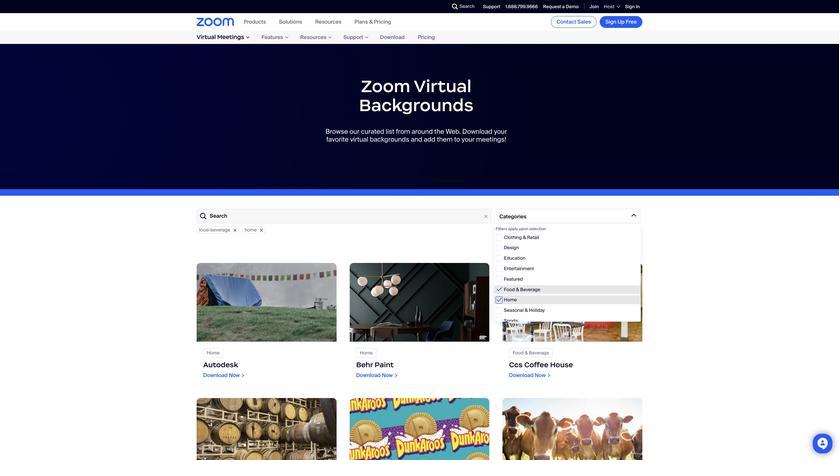 Task type: describe. For each thing, give the bounding box(es) containing it.
to
[[454, 135, 460, 144]]

categories button
[[494, 209, 641, 223]]

virtual inside zoom virtual backgrounds
[[414, 75, 472, 97]]

ccs coffee house download now
[[509, 360, 573, 379]]

from
[[396, 127, 410, 136]]

pricing link
[[411, 32, 442, 42]]

home
[[245, 227, 257, 233]]

around
[[412, 127, 433, 136]]

sign in
[[625, 4, 640, 9]]

0 vertical spatial food & beverage
[[504, 286, 541, 292]]

meetings
[[217, 34, 244, 41]]

virtual meetings
[[197, 34, 244, 41]]

sign up free
[[606, 18, 637, 25]]

contact sales link
[[551, 16, 597, 28]]

join
[[590, 4, 599, 9]]

0 vertical spatial pricing
[[374, 18, 391, 25]]

request a demo link
[[543, 4, 579, 9]]

add
[[424, 135, 436, 144]]

features
[[262, 34, 283, 41]]

zoom logo image
[[197, 18, 234, 26]]

& down featured
[[516, 286, 519, 292]]

virtual
[[350, 135, 368, 144]]

backgrounds
[[359, 94, 474, 116]]

demo
[[566, 4, 579, 9]]

food-beverage
[[199, 227, 230, 233]]

resources for products
[[315, 18, 342, 25]]

our
[[350, 127, 360, 136]]

retail
[[527, 234, 539, 240]]

now inside autodesk download now
[[229, 372, 240, 379]]

products button
[[244, 18, 266, 25]]

contact sales
[[557, 18, 591, 25]]

sports
[[504, 318, 518, 324]]

in
[[636, 4, 640, 9]]

host
[[604, 4, 615, 9]]

education
[[504, 255, 526, 261]]

support button
[[337, 33, 374, 42]]

design
[[504, 245, 519, 251]]

favorite
[[326, 135, 349, 144]]

& inside filters apply upon selection clothing & retail
[[523, 234, 526, 240]]

filters
[[496, 226, 507, 232]]

download inside 'link'
[[380, 34, 405, 41]]

free
[[626, 18, 637, 25]]

0 horizontal spatial your
[[462, 135, 475, 144]]

autodesk
[[203, 360, 238, 369]]

behr paint download now
[[356, 360, 394, 379]]

1 vertical spatial beverage
[[529, 350, 549, 356]]

categories
[[500, 213, 527, 220]]

list
[[386, 127, 395, 136]]

coffee
[[525, 360, 549, 369]]

plans
[[355, 18, 368, 25]]

the
[[435, 127, 444, 136]]

0 vertical spatial search
[[460, 3, 475, 9]]

sign for sign up free
[[606, 18, 617, 25]]

browse
[[326, 127, 348, 136]]

download inside ccs coffee house download now
[[509, 372, 534, 379]]

up
[[618, 18, 625, 25]]

search inside zoom virtual backgrounds main content
[[210, 213, 227, 220]]

zoom virtual backgrounds
[[359, 75, 474, 116]]

download link
[[374, 32, 411, 42]]

featured
[[504, 276, 523, 282]]

sales
[[578, 18, 591, 25]]

curated
[[361, 127, 384, 136]]

image of a dining room table image
[[350, 263, 490, 342]]

autodesk download now
[[203, 360, 240, 379]]

meetings!
[[476, 135, 506, 144]]



Task type: locate. For each thing, give the bounding box(es) containing it.
now down coffee
[[535, 372, 546, 379]]

search up 'beverage'
[[210, 213, 227, 220]]

zoom virtual backgrounds main content
[[0, 44, 839, 460]]

1 horizontal spatial sign
[[625, 4, 635, 9]]

search
[[460, 3, 475, 9], [210, 213, 227, 220]]

now down paint
[[382, 372, 393, 379]]

search right search image
[[460, 3, 475, 9]]

them
[[437, 135, 453, 144]]

clear search image
[[483, 213, 490, 220]]

0 vertical spatial resources
[[315, 18, 342, 25]]

and
[[411, 135, 422, 144]]

0 vertical spatial sign
[[625, 4, 635, 9]]

support for support "popup button"
[[344, 34, 363, 41]]

1 vertical spatial pricing
[[418, 34, 435, 41]]

0 vertical spatial support
[[483, 4, 500, 9]]

home
[[504, 297, 517, 303], [207, 350, 220, 356], [360, 350, 373, 356]]

backgrounds
[[370, 135, 409, 144]]

None search field
[[428, 1, 454, 12]]

support down plans
[[344, 34, 363, 41]]

sign in link
[[625, 4, 640, 9]]

download down autodesk
[[203, 372, 228, 379]]

& left holiday
[[525, 307, 528, 313]]

resources button
[[315, 18, 342, 25]]

food-
[[199, 227, 211, 233]]

download inside behr paint download now
[[356, 372, 381, 379]]

search image
[[452, 4, 458, 10]]

paint
[[375, 360, 394, 369]]

sign
[[625, 4, 635, 9], [606, 18, 617, 25]]

plans & pricing link
[[355, 18, 391, 25]]

0 vertical spatial beverage
[[520, 286, 541, 292]]

house
[[550, 360, 573, 369]]

support link
[[483, 4, 500, 9]]

products
[[244, 18, 266, 25]]

1 horizontal spatial pricing
[[418, 34, 435, 41]]

home button
[[242, 227, 266, 233]]

image of barrels image
[[197, 398, 337, 460]]

virtual meetings button
[[197, 33, 255, 42]]

now down autodesk
[[229, 372, 240, 379]]

solutions button
[[279, 18, 302, 25]]

now inside behr paint download now
[[382, 372, 393, 379]]

sign up free link
[[600, 16, 643, 28]]

seasonal
[[504, 307, 524, 313]]

ccs coffee house image
[[503, 263, 643, 342]]

food-beverage button
[[197, 227, 239, 233]]

request a demo
[[543, 4, 579, 9]]

resources for virtual meetings
[[300, 34, 327, 41]]

now inside ccs coffee house download now
[[535, 372, 546, 379]]

1 vertical spatial virtual
[[414, 75, 472, 97]]

home up seasonal
[[504, 297, 517, 303]]

download down behr
[[356, 372, 381, 379]]

support for support link
[[483, 4, 500, 9]]

resources
[[315, 18, 342, 25], [300, 34, 327, 41]]

1 vertical spatial support
[[344, 34, 363, 41]]

browse our curated list from around the web. download your favorite virtual backgrounds and add them to your meetings!
[[326, 127, 507, 144]]

0 vertical spatial virtual
[[197, 34, 216, 41]]

2 horizontal spatial now
[[535, 372, 546, 379]]

a
[[562, 4, 565, 9]]

apply
[[508, 226, 518, 232]]

sign left in
[[625, 4, 635, 9]]

home up autodesk
[[207, 350, 220, 356]]

beverage
[[211, 227, 230, 233]]

beverage
[[520, 286, 541, 292], [529, 350, 549, 356]]

0 horizontal spatial support
[[344, 34, 363, 41]]

2 now from the left
[[535, 372, 546, 379]]

download
[[380, 34, 405, 41], [463, 127, 493, 136], [203, 372, 228, 379], [509, 372, 534, 379], [356, 372, 381, 379]]

virtual
[[197, 34, 216, 41], [414, 75, 472, 97]]

2 horizontal spatial home
[[504, 297, 517, 303]]

resources inside popup button
[[300, 34, 327, 41]]

1 vertical spatial food
[[513, 350, 524, 356]]

upon
[[519, 226, 529, 232]]

solutions
[[279, 18, 302, 25]]

zoom
[[361, 75, 411, 97]]

1 vertical spatial sign
[[606, 18, 617, 25]]

home up behr
[[360, 350, 373, 356]]

1 vertical spatial food & beverage
[[513, 350, 549, 356]]

resources button
[[294, 33, 337, 42]]

virtual inside popup button
[[197, 34, 216, 41]]

web.
[[446, 127, 461, 136]]

1 vertical spatial resources
[[300, 34, 327, 41]]

now
[[229, 372, 240, 379], [535, 372, 546, 379], [382, 372, 393, 379]]

request
[[543, 4, 561, 9]]

0 horizontal spatial virtual
[[197, 34, 216, 41]]

1 vertical spatial search
[[210, 213, 227, 220]]

1 horizontal spatial support
[[483, 4, 500, 9]]

beverage down featured
[[520, 286, 541, 292]]

& right plans
[[369, 18, 373, 25]]

sign left up
[[606, 18, 617, 25]]

1 horizontal spatial home
[[360, 350, 373, 356]]

1.888.799.9666 link
[[506, 4, 538, 9]]

download down ccs
[[509, 372, 534, 379]]

1 horizontal spatial now
[[382, 372, 393, 379]]

filters apply upon selection clothing & retail
[[496, 226, 546, 240]]

food & beverage
[[504, 286, 541, 292], [513, 350, 549, 356]]

jeni's image
[[503, 398, 643, 460]]

plans & pricing
[[355, 18, 391, 25]]

Search text field
[[197, 209, 491, 223]]

food & beverage down featured
[[504, 286, 541, 292]]

0 horizontal spatial pricing
[[374, 18, 391, 25]]

holiday
[[529, 307, 545, 313]]

behr
[[356, 360, 373, 369]]

1 now from the left
[[229, 372, 240, 379]]

dunkaroos wallpaper image
[[350, 398, 490, 460]]

host button
[[604, 4, 620, 9]]

1 horizontal spatial search
[[460, 3, 475, 9]]

features button
[[255, 33, 294, 42]]

1 horizontal spatial virtual
[[414, 75, 472, 97]]

3 now from the left
[[382, 372, 393, 379]]

camping with tent image
[[197, 263, 337, 342]]

download down plans & pricing link
[[380, 34, 405, 41]]

home for autodesk
[[207, 350, 220, 356]]

& down upon
[[523, 234, 526, 240]]

your
[[494, 127, 507, 136], [462, 135, 475, 144]]

ccs
[[509, 360, 523, 369]]

0 horizontal spatial home
[[207, 350, 220, 356]]

& up coffee
[[525, 350, 528, 356]]

support
[[483, 4, 500, 9], [344, 34, 363, 41]]

pricing
[[374, 18, 391, 25], [418, 34, 435, 41]]

0 horizontal spatial sign
[[606, 18, 617, 25]]

download inside autodesk download now
[[203, 372, 228, 379]]

download right to
[[463, 127, 493, 136]]

food & beverage up coffee
[[513, 350, 549, 356]]

food up ccs
[[513, 350, 524, 356]]

support left 1.888.799.9666
[[483, 4, 500, 9]]

support inside support "popup button"
[[344, 34, 363, 41]]

0 vertical spatial food
[[504, 286, 515, 292]]

food
[[504, 286, 515, 292], [513, 350, 524, 356]]

beverage up coffee
[[529, 350, 549, 356]]

selection
[[529, 226, 546, 232]]

contact
[[557, 18, 576, 25]]

sign for sign in
[[625, 4, 635, 9]]

join link
[[590, 4, 599, 9]]

seasonal & holiday
[[504, 307, 545, 313]]

1 horizontal spatial your
[[494, 127, 507, 136]]

0 horizontal spatial now
[[229, 372, 240, 379]]

resources down resources dropdown button
[[300, 34, 327, 41]]

food down featured
[[504, 286, 515, 292]]

&
[[369, 18, 373, 25], [523, 234, 526, 240], [516, 286, 519, 292], [525, 307, 528, 313], [525, 350, 528, 356]]

resources up resources popup button
[[315, 18, 342, 25]]

clothing
[[504, 234, 522, 240]]

search image
[[452, 4, 458, 10]]

0 horizontal spatial search
[[210, 213, 227, 220]]

1.888.799.9666
[[506, 4, 538, 9]]

download inside browse our curated list from around the web. download your favorite virtual backgrounds and add them to your meetings!
[[463, 127, 493, 136]]

entertainment
[[504, 266, 534, 271]]

home for behr
[[360, 350, 373, 356]]



Task type: vqa. For each thing, say whether or not it's contained in the screenshot.
"favorite"
yes



